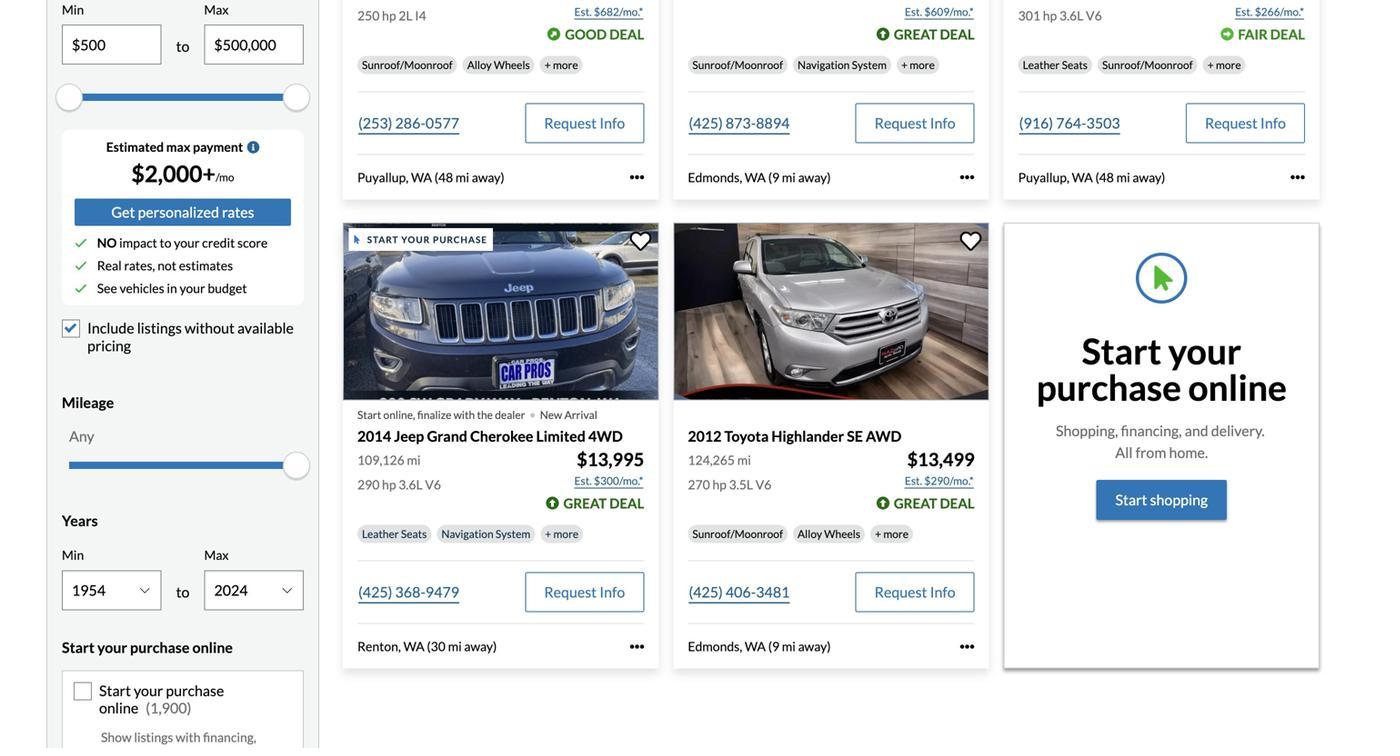 Task type: vqa. For each thing, say whether or not it's contained in the screenshot.
View Vehicle Photo 5
no



Task type: locate. For each thing, give the bounding box(es) containing it.
ellipsis h image for edmonds, wa (9 mi away)
[[961, 640, 975, 654]]

2 ellipsis h image from the left
[[961, 640, 975, 654]]

with inside show listings with financing,
[[176, 730, 201, 746]]

listings
[[137, 320, 182, 337], [134, 730, 173, 746]]

(253)
[[358, 114, 393, 132]]

0 horizontal spatial (48
[[435, 170, 453, 185]]

alloy wheels
[[467, 58, 530, 71], [798, 528, 861, 541]]

start your purchase online up and
[[1037, 330, 1287, 409]]

to up real rates, not estimates
[[160, 235, 172, 251]]

away) for 0577
[[472, 170, 505, 185]]

1 horizontal spatial ellipsis h image
[[961, 170, 975, 185]]

(48 down "3503"
[[1096, 170, 1115, 185]]

1 vertical spatial alloy wheels
[[798, 528, 861, 541]]

mi
[[456, 170, 470, 185], [782, 170, 796, 185], [1117, 170, 1131, 185], [407, 453, 421, 468], [738, 453, 751, 468], [448, 639, 462, 655], [782, 639, 796, 655]]

2 edmonds, wa (9 mi away) from the top
[[688, 639, 831, 655]]

more
[[553, 58, 578, 71], [910, 58, 935, 71], [1216, 58, 1242, 71], [554, 528, 579, 541], [884, 528, 909, 541]]

0 vertical spatial wheels
[[494, 58, 530, 71]]

est. $682/mo.*
[[575, 5, 644, 18]]

hp inside the '124,265 mi 270 hp 3.5l v6'
[[713, 477, 727, 493]]

hp
[[382, 8, 396, 23], [1043, 8, 1058, 23], [382, 477, 396, 493], [713, 477, 727, 493]]

request info button for (916) 764-3503
[[1186, 103, 1306, 143]]

great deal for $13,499
[[894, 495, 975, 512]]

hp right 270
[[713, 477, 727, 493]]

(425) left 368-
[[358, 584, 393, 601]]

2 ellipsis h image from the left
[[961, 170, 975, 185]]

start your purchase online up show listings with financing,
[[99, 682, 224, 717]]

1 horizontal spatial wheels
[[825, 528, 861, 541]]

0 vertical spatial edmonds,
[[688, 170, 743, 185]]

wa down "764-"
[[1072, 170, 1093, 185]]

0 horizontal spatial with
[[176, 730, 201, 746]]

good
[[565, 26, 607, 42]]

request info
[[544, 114, 625, 132], [875, 114, 956, 132], [1206, 114, 1287, 132], [544, 584, 625, 601], [875, 584, 956, 601]]

1 horizontal spatial online
[[192, 639, 233, 657]]

no impact to your credit score
[[97, 235, 268, 251]]

1 horizontal spatial financing,
[[1121, 422, 1183, 440]]

your down start your purchase online dropdown button
[[134, 682, 163, 700]]

+ more down est. $300/mo.* button
[[545, 528, 579, 541]]

0 vertical spatial listings
[[137, 320, 182, 337]]

mi down jeep at the left bottom of the page
[[407, 453, 421, 468]]

years
[[62, 512, 98, 530]]

great down est. $300/mo.* button
[[564, 495, 607, 512]]

info for (253) 286-0577
[[600, 114, 625, 132]]

est. down $13,499
[[905, 475, 923, 488]]

puyallup, wa (48 mi away)
[[358, 170, 505, 185], [1019, 170, 1166, 185]]

with inside start online, finalize with the dealer · new arrival 2014 jeep grand cherokee limited 4wd
[[454, 408, 475, 422]]

v6 right 3.5l
[[756, 477, 772, 493]]

0 vertical spatial start your purchase online
[[1037, 330, 1287, 409]]

368-
[[395, 584, 426, 601]]

deal down the $682/mo.*
[[610, 26, 645, 42]]

personalized
[[138, 203, 219, 221]]

puyallup,
[[358, 170, 409, 185], [1019, 170, 1070, 185]]

0 horizontal spatial alloy
[[467, 58, 492, 71]]

1 horizontal spatial navigation
[[798, 58, 850, 71]]

start your purchase online inside dropdown button
[[62, 639, 233, 657]]

new
[[540, 408, 563, 422]]

listings inside include listings without available pricing
[[137, 320, 182, 337]]

(9 down 3481
[[769, 639, 780, 655]]

(425) for (425) 873-8894
[[689, 114, 723, 132]]

1 horizontal spatial system
[[852, 58, 887, 71]]

1 horizontal spatial puyallup,
[[1019, 170, 1070, 185]]

more for 0577
[[553, 58, 578, 71]]

v6 inside the '124,265 mi 270 hp 3.5l v6'
[[756, 477, 772, 493]]

v6 right 301
[[1086, 8, 1103, 23]]

1 horizontal spatial leather seats
[[1023, 58, 1088, 71]]

wa down the 286-
[[411, 170, 432, 185]]

request for 0577
[[544, 114, 597, 132]]

get personalized rates button
[[75, 199, 291, 226]]

mi down toyota on the bottom right of the page
[[738, 453, 751, 468]]

seats for navigation system
[[401, 528, 427, 541]]

check image left the see
[[75, 282, 87, 295]]

wa down the 406-
[[745, 639, 766, 655]]

navigation system
[[798, 58, 887, 71], [442, 528, 531, 541]]

more down good at the left top of the page
[[553, 58, 578, 71]]

2 (48 from the left
[[1096, 170, 1115, 185]]

puyallup, wa (48 mi away) for 764-
[[1019, 170, 1166, 185]]

est. $609/mo.* button
[[904, 3, 975, 21]]

sunroof/moonroof down '2l'
[[362, 58, 453, 71]]

request for 8894
[[875, 114, 928, 132]]

deal down $266/mo.* on the right top of page
[[1271, 26, 1306, 42]]

$13,995
[[577, 449, 645, 471]]

3 ellipsis h image from the left
[[1291, 170, 1306, 185]]

estimated
[[106, 139, 164, 155]]

leather seats down 301 hp 3.6l v6
[[1023, 58, 1088, 71]]

1 vertical spatial with
[[176, 730, 201, 746]]

great deal down est. $300/mo.* button
[[564, 495, 645, 512]]

(916) 764-3503
[[1020, 114, 1121, 132]]

start inside button
[[1116, 492, 1148, 509]]

0 horizontal spatial puyallup, wa (48 mi away)
[[358, 170, 505, 185]]

0 horizontal spatial alloy wheels
[[467, 58, 530, 71]]

1 vertical spatial start your purchase online
[[62, 639, 233, 657]]

$2,000+ /mo
[[131, 160, 234, 188]]

seats
[[1062, 58, 1088, 71], [401, 528, 427, 541]]

0 vertical spatial min
[[62, 2, 84, 17]]

pricing
[[87, 337, 131, 355]]

maximum steel metallic clearcoat 2014 jeep grand cherokee limited 4wd suv / crossover four-wheel drive 8-speed automatic image
[[343, 223, 659, 401]]

v6 down the grand
[[425, 477, 441, 493]]

request info for 8894
[[875, 114, 956, 132]]

1 vertical spatial edmonds, wa (9 mi away)
[[688, 639, 831, 655]]

delivery.
[[1212, 422, 1265, 440]]

3481
[[756, 584, 790, 601]]

0 vertical spatial check image
[[75, 260, 87, 272]]

1 (9 from the top
[[769, 170, 780, 185]]

1 vertical spatial system
[[496, 528, 531, 541]]

info
[[600, 114, 625, 132], [930, 114, 956, 132], [1261, 114, 1287, 132], [600, 584, 625, 601], [930, 584, 956, 601]]

great deal down est. $290/mo.* button
[[894, 495, 975, 512]]

1 edmonds, wa (9 mi away) from the top
[[688, 170, 831, 185]]

max up max text box
[[204, 2, 229, 17]]

min up min text box
[[62, 2, 84, 17]]

1 vertical spatial online
[[192, 639, 233, 657]]

0 vertical spatial navigation system
[[798, 58, 887, 71]]

0 vertical spatial leather seats
[[1023, 58, 1088, 71]]

with down (1,900)
[[176, 730, 201, 746]]

est. for great
[[905, 5, 923, 18]]

(9 down 8894 on the top right of page
[[769, 170, 780, 185]]

leather for navigation system
[[362, 528, 399, 541]]

leather seats down '290' at the left bottom of the page
[[362, 528, 427, 541]]

show
[[101, 730, 132, 746]]

0 horizontal spatial financing,
[[203, 730, 256, 746]]

1 horizontal spatial ellipsis h image
[[961, 640, 975, 654]]

leather down 301
[[1023, 58, 1060, 71]]

to up start your purchase online dropdown button
[[176, 584, 190, 601]]

2 puyallup, from the left
[[1019, 170, 1070, 185]]

0 vertical spatial 3.6l
[[1060, 8, 1084, 23]]

1 vertical spatial max
[[204, 548, 229, 563]]

0 horizontal spatial leather seats
[[362, 528, 427, 541]]

$682/mo.*
[[594, 5, 644, 18]]

1 horizontal spatial (48
[[1096, 170, 1115, 185]]

1 horizontal spatial seats
[[1062, 58, 1088, 71]]

online inside dropdown button
[[192, 639, 233, 657]]

request info button for (253) 286-0577
[[525, 103, 645, 143]]

hp right '290' at the left bottom of the page
[[382, 477, 396, 493]]

min
[[62, 2, 84, 17], [62, 548, 84, 563]]

0 horizontal spatial ellipsis h image
[[630, 640, 645, 654]]

2 vertical spatial online
[[99, 700, 139, 717]]

1 vertical spatial to
[[160, 235, 172, 251]]

renton, wa (30 mi away)
[[358, 639, 497, 655]]

puyallup, wa (48 mi away) down 0577
[[358, 170, 505, 185]]

listings down (1,900)
[[134, 730, 173, 746]]

1 edmonds, from the top
[[688, 170, 743, 185]]

edmonds, down (425) 406-3481 button at bottom
[[688, 639, 743, 655]]

shopping,
[[1056, 422, 1119, 440]]

min down years
[[62, 548, 84, 563]]

financing, inside the shopping, financing, and delivery. all from home.
[[1121, 422, 1183, 440]]

3.6l right 301
[[1060, 8, 1084, 23]]

alloy
[[467, 58, 492, 71], [798, 528, 823, 541]]

your up show
[[97, 639, 127, 657]]

1 (48 from the left
[[435, 170, 453, 185]]

0 horizontal spatial wheels
[[494, 58, 530, 71]]

more down fair
[[1216, 58, 1242, 71]]

(425)
[[689, 114, 723, 132], [358, 584, 393, 601], [689, 584, 723, 601]]

leather seats
[[1023, 58, 1088, 71], [362, 528, 427, 541]]

est. $300/mo.* button
[[574, 472, 645, 490]]

to left max text box
[[176, 37, 190, 55]]

0 horizontal spatial online
[[99, 700, 139, 717]]

listings for without
[[137, 320, 182, 337]]

your right in
[[180, 281, 205, 296]]

start your purchase online up (1,900)
[[62, 639, 233, 657]]

wa down 873-
[[745, 170, 766, 185]]

great deal for $13,995
[[564, 495, 645, 512]]

(48 for 0577
[[435, 170, 453, 185]]

navigation system for sunroof/moonroof
[[798, 58, 887, 71]]

puyallup, for (916)
[[1019, 170, 1070, 185]]

est. left '$609/mo.*'
[[905, 5, 923, 18]]

away) for 3503
[[1133, 170, 1166, 185]]

est. for fair
[[1236, 5, 1253, 18]]

est. up fair
[[1236, 5, 1253, 18]]

(916)
[[1020, 114, 1054, 132]]

/mo
[[216, 171, 234, 184]]

2 min from the top
[[62, 548, 84, 563]]

se
[[847, 428, 863, 445]]

+ more down fair
[[1208, 58, 1242, 71]]

3.6l down 109,126
[[399, 477, 423, 493]]

1 vertical spatial edmonds,
[[688, 639, 743, 655]]

highlander
[[772, 428, 844, 445]]

0 horizontal spatial navigation system
[[442, 528, 531, 541]]

270
[[688, 477, 710, 493]]

250 hp 2l i4
[[358, 8, 426, 23]]

0 horizontal spatial leather
[[362, 528, 399, 541]]

1 vertical spatial seats
[[401, 528, 427, 541]]

0 vertical spatial financing,
[[1121, 422, 1183, 440]]

advertisement region
[[508, 700, 1170, 749]]

1 vertical spatial financing,
[[203, 730, 256, 746]]

listings for with
[[134, 730, 173, 746]]

+ more for (916) 764-3503
[[1208, 58, 1242, 71]]

1 vertical spatial min
[[62, 548, 84, 563]]

wa for 0577
[[411, 170, 432, 185]]

wa left (30
[[404, 639, 425, 655]]

request for 9479
[[544, 584, 597, 601]]

request info button for (425) 873-8894
[[856, 103, 975, 143]]

1 vertical spatial 3.6l
[[399, 477, 423, 493]]

2 max from the top
[[204, 548, 229, 563]]

puyallup, wa (48 mi away) down "3503"
[[1019, 170, 1166, 185]]

1 vertical spatial wheels
[[825, 528, 861, 541]]

deal
[[610, 26, 645, 42], [940, 26, 975, 42], [1271, 26, 1306, 42], [610, 495, 645, 512], [940, 495, 975, 512]]

(425) for (425) 368-9479
[[358, 584, 393, 601]]

great down est. $290/mo.* button
[[894, 495, 938, 512]]

1 horizontal spatial alloy wheels
[[798, 528, 861, 541]]

(9
[[769, 170, 780, 185], [769, 639, 780, 655]]

0 vertical spatial to
[[176, 37, 190, 55]]

(48 down 0577
[[435, 170, 453, 185]]

3.6l
[[1060, 8, 1084, 23], [399, 477, 423, 493]]

hp left '2l'
[[382, 8, 396, 23]]

your up estimates
[[174, 235, 200, 251]]

0 horizontal spatial 3.6l
[[399, 477, 423, 493]]

0 vertical spatial edmonds, wa (9 mi away)
[[688, 170, 831, 185]]

0 horizontal spatial system
[[496, 528, 531, 541]]

1 puyallup, wa (48 mi away) from the left
[[358, 170, 505, 185]]

edmonds, wa (9 mi away) for edmonds, wa (9 mi away)'s ellipsis h image
[[688, 639, 831, 655]]

1 horizontal spatial leather
[[1023, 58, 1060, 71]]

get personalized rates
[[111, 203, 254, 221]]

2 horizontal spatial ellipsis h image
[[1291, 170, 1306, 185]]

1 vertical spatial leather seats
[[362, 528, 427, 541]]

est.
[[575, 5, 592, 18], [905, 5, 923, 18], [1236, 5, 1253, 18], [575, 475, 592, 488], [905, 475, 923, 488]]

0 horizontal spatial seats
[[401, 528, 427, 541]]

1 horizontal spatial v6
[[756, 477, 772, 493]]

more down est. $609/mo.* button
[[910, 58, 935, 71]]

+
[[545, 58, 551, 71], [902, 58, 908, 71], [1208, 58, 1214, 71], [545, 528, 552, 541], [875, 528, 882, 541]]

1 vertical spatial alloy
[[798, 528, 823, 541]]

$609/mo.*
[[925, 5, 974, 18]]

v6 inside "109,126 mi 290 hp 3.6l v6"
[[425, 477, 441, 493]]

seats down 301 hp 3.6l v6
[[1062, 58, 1088, 71]]

0 vertical spatial system
[[852, 58, 887, 71]]

1 vertical spatial (9
[[769, 639, 780, 655]]

1 max from the top
[[204, 2, 229, 17]]

1 ellipsis h image from the left
[[630, 170, 645, 185]]

available
[[238, 320, 294, 337]]

0 vertical spatial max
[[204, 2, 229, 17]]

Max text field
[[205, 26, 303, 64]]

check image
[[75, 260, 87, 272], [75, 282, 87, 295]]

edmonds, wa (9 mi away) down 8894 on the top right of page
[[688, 170, 831, 185]]

fair deal
[[1239, 26, 1306, 42]]

1 puyallup, from the left
[[358, 170, 409, 185]]

1 ellipsis h image from the left
[[630, 640, 645, 654]]

0 vertical spatial navigation
[[798, 58, 850, 71]]

764-
[[1057, 114, 1087, 132]]

1 horizontal spatial navigation system
[[798, 58, 887, 71]]

2012 toyota highlander se awd
[[688, 428, 902, 445]]

(9 for edmonds, wa (9 mi away)'s ellipsis h image
[[769, 639, 780, 655]]

2 (9 from the top
[[769, 639, 780, 655]]

1 check image from the top
[[75, 260, 87, 272]]

ellipsis h image for renton, wa (30 mi away)
[[630, 640, 645, 654]]

awd
[[866, 428, 902, 445]]

edmonds, down (425) 873-8894 button
[[688, 170, 743, 185]]

request info for 3481
[[875, 584, 956, 601]]

(425) for (425) 406-3481
[[689, 584, 723, 601]]

2 puyallup, wa (48 mi away) from the left
[[1019, 170, 1166, 185]]

puyallup, wa (48 mi away) for 286-
[[358, 170, 505, 185]]

(425) 873-8894
[[689, 114, 790, 132]]

(425) left 873-
[[689, 114, 723, 132]]

online
[[1189, 366, 1287, 409], [192, 639, 233, 657], [99, 700, 139, 717]]

1 vertical spatial navigation system
[[442, 528, 531, 541]]

request info button for (425) 406-3481
[[856, 573, 975, 613]]

score
[[237, 235, 268, 251]]

deal down '$609/mo.*'
[[940, 26, 975, 42]]

max down years dropdown button
[[204, 548, 229, 563]]

+ more
[[545, 58, 578, 71], [902, 58, 935, 71], [1208, 58, 1242, 71], [545, 528, 579, 541], [875, 528, 909, 541]]

listings inside show listings with financing,
[[134, 730, 173, 746]]

1 vertical spatial navigation
[[442, 528, 494, 541]]

1 vertical spatial leather
[[362, 528, 399, 541]]

0 horizontal spatial v6
[[425, 477, 441, 493]]

+ more down good at the left top of the page
[[545, 58, 578, 71]]

0577
[[426, 114, 460, 132]]

with left the
[[454, 408, 475, 422]]

home.
[[1170, 444, 1209, 462]]

more down est. $290/mo.* button
[[884, 528, 909, 541]]

109,126 mi 290 hp 3.6l v6
[[358, 453, 441, 493]]

1 horizontal spatial puyallup, wa (48 mi away)
[[1019, 170, 1166, 185]]

(425) left the 406-
[[689, 584, 723, 601]]

dealer
[[495, 408, 525, 422]]

v6 for $13,995
[[425, 477, 441, 493]]

+ for 3503
[[1208, 58, 1214, 71]]

0 horizontal spatial ellipsis h image
[[630, 170, 645, 185]]

+ more down est. $609/mo.* button
[[902, 58, 935, 71]]

puyallup, down (253)
[[358, 170, 409, 185]]

puyallup, down (916)
[[1019, 170, 1070, 185]]

listings down in
[[137, 320, 182, 337]]

ellipsis h image
[[630, 170, 645, 185], [961, 170, 975, 185], [1291, 170, 1306, 185]]

2 check image from the top
[[75, 282, 87, 295]]

great
[[894, 26, 938, 42], [564, 495, 607, 512], [894, 495, 938, 512]]

0 vertical spatial (9
[[769, 170, 780, 185]]

est. down $13,995
[[575, 475, 592, 488]]

seats up 368-
[[401, 528, 427, 541]]

1 vertical spatial listings
[[134, 730, 173, 746]]

edmonds, wa (9 mi away) down 3481
[[688, 639, 831, 655]]

ellipsis h image for (425) 873-8894
[[961, 170, 975, 185]]

years button
[[62, 499, 304, 544]]

$13,995 est. $300/mo.*
[[575, 449, 645, 488]]

estimated max payment
[[106, 139, 243, 155]]

0 vertical spatial seats
[[1062, 58, 1088, 71]]

est. inside $13,995 est. $300/mo.*
[[575, 475, 592, 488]]

0 vertical spatial leather
[[1023, 58, 1060, 71]]

+ for 8894
[[902, 58, 908, 71]]

$266/mo.*
[[1255, 5, 1305, 18]]

est. up good at the left top of the page
[[575, 5, 592, 18]]

3.6l inside "109,126 mi 290 hp 3.6l v6"
[[399, 477, 423, 493]]

109,126
[[358, 453, 405, 468]]

info circle image
[[247, 141, 260, 154]]

rates,
[[124, 258, 155, 274]]

financing,
[[1121, 422, 1183, 440], [203, 730, 256, 746]]

0 vertical spatial online
[[1189, 366, 1287, 409]]

est. $266/mo.*
[[1236, 5, 1305, 18]]

2l
[[399, 8, 413, 23]]

leather down '290' at the left bottom of the page
[[362, 528, 399, 541]]

0 horizontal spatial navigation
[[442, 528, 494, 541]]

mouse pointer image
[[354, 235, 360, 244]]

0 vertical spatial with
[[454, 408, 475, 422]]

0 horizontal spatial puyallup,
[[358, 170, 409, 185]]

check image down check image
[[75, 260, 87, 272]]

your
[[402, 234, 430, 245], [174, 235, 200, 251], [180, 281, 205, 296], [1169, 330, 1242, 373], [97, 639, 127, 657], [134, 682, 163, 700]]

mi down 3481
[[782, 639, 796, 655]]

ellipsis h image
[[630, 640, 645, 654], [961, 640, 975, 654]]

1 horizontal spatial with
[[454, 408, 475, 422]]

+ more down est. $290/mo.* button
[[875, 528, 909, 541]]

your right mouse pointer icon on the left of page
[[402, 234, 430, 245]]

(425) 368-9479 button
[[358, 573, 460, 613]]

1 vertical spatial check image
[[75, 282, 87, 295]]

max
[[204, 2, 229, 17], [204, 548, 229, 563]]

301
[[1019, 8, 1041, 23]]

mi down 0577
[[456, 170, 470, 185]]

mi down "3503"
[[1117, 170, 1131, 185]]

leather for sunroof/moonroof
[[1023, 58, 1060, 71]]

mi inside "109,126 mi 290 hp 3.6l v6"
[[407, 453, 421, 468]]



Task type: describe. For each thing, give the bounding box(es) containing it.
include listings without available pricing
[[87, 320, 294, 355]]

deal for est. $266/mo.*
[[1271, 26, 1306, 42]]

2 edmonds, from the top
[[688, 639, 743, 655]]

see vehicles in your budget
[[97, 281, 247, 296]]

(253) 286-0577 button
[[358, 103, 460, 143]]

wa for 8894
[[745, 170, 766, 185]]

request for 3481
[[875, 584, 928, 601]]

$290/mo.*
[[925, 475, 974, 488]]

fair
[[1239, 26, 1268, 42]]

info for (916) 764-3503
[[1261, 114, 1287, 132]]

no
[[97, 235, 117, 251]]

start inside start online, finalize with the dealer · new arrival 2014 jeep grand cherokee limited 4wd
[[358, 408, 381, 422]]

2 vertical spatial start your purchase online
[[99, 682, 224, 717]]

0 vertical spatial alloy wheels
[[467, 58, 530, 71]]

all
[[1116, 444, 1133, 462]]

est. $290/mo.* button
[[904, 472, 975, 490]]

est. inside the $13,499 est. $290/mo.*
[[905, 475, 923, 488]]

rates
[[222, 203, 254, 221]]

edmonds, wa (9 mi away) for (425) 873-8894's ellipsis h icon
[[688, 170, 831, 185]]

mileage
[[62, 394, 114, 412]]

shopping, financing, and delivery. all from home.
[[1056, 422, 1268, 462]]

budget
[[208, 281, 247, 296]]

payment
[[193, 139, 243, 155]]

ellipsis h image for (916) 764-3503
[[1291, 170, 1306, 185]]

1 horizontal spatial 3.6l
[[1060, 8, 1084, 23]]

show listings with financing,
[[101, 730, 272, 749]]

request for 3503
[[1206, 114, 1258, 132]]

+ for 0577
[[545, 58, 551, 71]]

great down est. $609/mo.* button
[[894, 26, 938, 42]]

start your purchase online button
[[62, 625, 304, 671]]

check image for real rates, not estimates
[[75, 260, 87, 272]]

2 horizontal spatial v6
[[1086, 8, 1103, 23]]

system for sunroof/moonroof
[[852, 58, 887, 71]]

301 hp 3.6l v6
[[1019, 8, 1103, 23]]

1 min from the top
[[62, 2, 84, 17]]

puyallup, for (253)
[[358, 170, 409, 185]]

navigation system for leather seats
[[442, 528, 531, 541]]

info for (425) 406-3481
[[930, 584, 956, 601]]

(425) 406-3481 button
[[688, 573, 791, 613]]

more for 8894
[[910, 58, 935, 71]]

v6 for $13,499
[[756, 477, 772, 493]]

good deal
[[565, 26, 645, 42]]

estimates
[[179, 258, 233, 274]]

your up and
[[1169, 330, 1242, 373]]

est. $266/mo.* button
[[1235, 3, 1306, 21]]

mi down 8894 on the top right of page
[[782, 170, 796, 185]]

not
[[158, 258, 177, 274]]

check image for see vehicles in your budget
[[75, 282, 87, 295]]

limited
[[536, 428, 586, 445]]

shopping
[[1151, 492, 1208, 509]]

start online, finalize with the dealer · new arrival 2014 jeep grand cherokee limited 4wd
[[358, 397, 623, 445]]

(1,900)
[[146, 700, 191, 717]]

without
[[185, 320, 235, 337]]

request info button for (425) 368-9479
[[525, 573, 645, 613]]

deal down '$290/mo.*'
[[940, 495, 975, 512]]

2 horizontal spatial online
[[1189, 366, 1287, 409]]

toyota
[[725, 428, 769, 445]]

get
[[111, 203, 135, 221]]

start shopping button
[[1097, 481, 1228, 521]]

0 vertical spatial alloy
[[467, 58, 492, 71]]

124,265 mi 270 hp 3.5l v6
[[688, 453, 772, 493]]

8894
[[756, 114, 790, 132]]

ellipsis h image for (253) 286-0577
[[630, 170, 645, 185]]

request info for 0577
[[544, 114, 625, 132]]

3.5l
[[729, 477, 753, 493]]

start inside dropdown button
[[62, 639, 95, 657]]

1 horizontal spatial alloy
[[798, 528, 823, 541]]

seats for sunroof/moonroof
[[1062, 58, 1088, 71]]

4wd
[[589, 428, 623, 445]]

from
[[1136, 444, 1167, 462]]

your inside start your purchase online dropdown button
[[97, 639, 127, 657]]

+ more for (425) 873-8894
[[902, 58, 935, 71]]

gray 2012 toyota highlander se awd suv / crossover all-wheel drive 5-speed automatic image
[[674, 223, 990, 401]]

include
[[87, 320, 134, 337]]

hp inside "109,126 mi 290 hp 3.6l v6"
[[382, 477, 396, 493]]

(916) 764-3503 button
[[1019, 103, 1122, 143]]

9479
[[426, 584, 460, 601]]

any
[[69, 428, 94, 445]]

info for (425) 873-8894
[[930, 114, 956, 132]]

leather seats for navigation system
[[362, 528, 427, 541]]

great for $13,499
[[894, 495, 938, 512]]

arrival
[[565, 408, 598, 422]]

more for 3503
[[1216, 58, 1242, 71]]

(48 for 3503
[[1096, 170, 1115, 185]]

vehicles
[[120, 281, 164, 296]]

request info for 3503
[[1206, 114, 1287, 132]]

(425) 873-8894 button
[[688, 103, 791, 143]]

in
[[167, 281, 177, 296]]

check image
[[75, 237, 87, 250]]

sunroof/moonroof down 3.5l
[[693, 528, 783, 541]]

deal down $300/mo.*
[[610, 495, 645, 512]]

$300/mo.*
[[594, 475, 644, 488]]

jeep
[[394, 428, 424, 445]]

$13,499
[[908, 449, 975, 471]]

renton,
[[358, 639, 401, 655]]

more down est. $300/mo.* button
[[554, 528, 579, 541]]

+ more for (253) 286-0577
[[545, 58, 578, 71]]

est. $682/mo.* button
[[574, 3, 645, 21]]

·
[[529, 397, 537, 430]]

purchase inside dropdown button
[[130, 639, 190, 657]]

est. for good
[[575, 5, 592, 18]]

3503
[[1087, 114, 1121, 132]]

leather seats for sunroof/moonroof
[[1023, 58, 1088, 71]]

grand
[[427, 428, 468, 445]]

286-
[[395, 114, 426, 132]]

real
[[97, 258, 122, 274]]

credit
[[202, 235, 235, 251]]

away) for 8894
[[798, 170, 831, 185]]

financing, inside show listings with financing,
[[203, 730, 256, 746]]

est. $609/mo.*
[[905, 5, 974, 18]]

(9 for (425) 873-8894's ellipsis h icon
[[769, 170, 780, 185]]

great for $13,995
[[564, 495, 607, 512]]

navigation for leather seats
[[442, 528, 494, 541]]

sunroof/moonroof up "3503"
[[1103, 58, 1193, 71]]

2014
[[358, 428, 391, 445]]

mi inside the '124,265 mi 270 hp 3.5l v6'
[[738, 453, 751, 468]]

sunroof/moonroof up (425) 873-8894
[[693, 58, 783, 71]]

i4
[[415, 8, 426, 23]]

deal for est. $682/mo.*
[[610, 26, 645, 42]]

(30
[[427, 639, 446, 655]]

(425) 368-9479
[[358, 584, 460, 601]]

hp right 301
[[1043, 8, 1058, 23]]

mi right (30
[[448, 639, 462, 655]]

system for leather seats
[[496, 528, 531, 541]]

great deal down est. $609/mo.* button
[[894, 26, 975, 42]]

info for (425) 368-9479
[[600, 584, 625, 601]]

navigation for sunroof/moonroof
[[798, 58, 850, 71]]

Min text field
[[63, 26, 161, 64]]

max
[[166, 139, 191, 155]]

124,265
[[688, 453, 735, 468]]

online,
[[384, 408, 415, 422]]

deal for est. $609/mo.*
[[940, 26, 975, 42]]

request info for 9479
[[544, 584, 625, 601]]

2 vertical spatial to
[[176, 584, 190, 601]]

see
[[97, 281, 117, 296]]

2012
[[688, 428, 722, 445]]

the
[[477, 408, 493, 422]]

wa for 3503
[[1072, 170, 1093, 185]]

$2,000+
[[131, 160, 216, 188]]

start shopping
[[1116, 492, 1208, 509]]

start your purchase
[[367, 234, 488, 245]]

(253) 286-0577
[[358, 114, 460, 132]]



